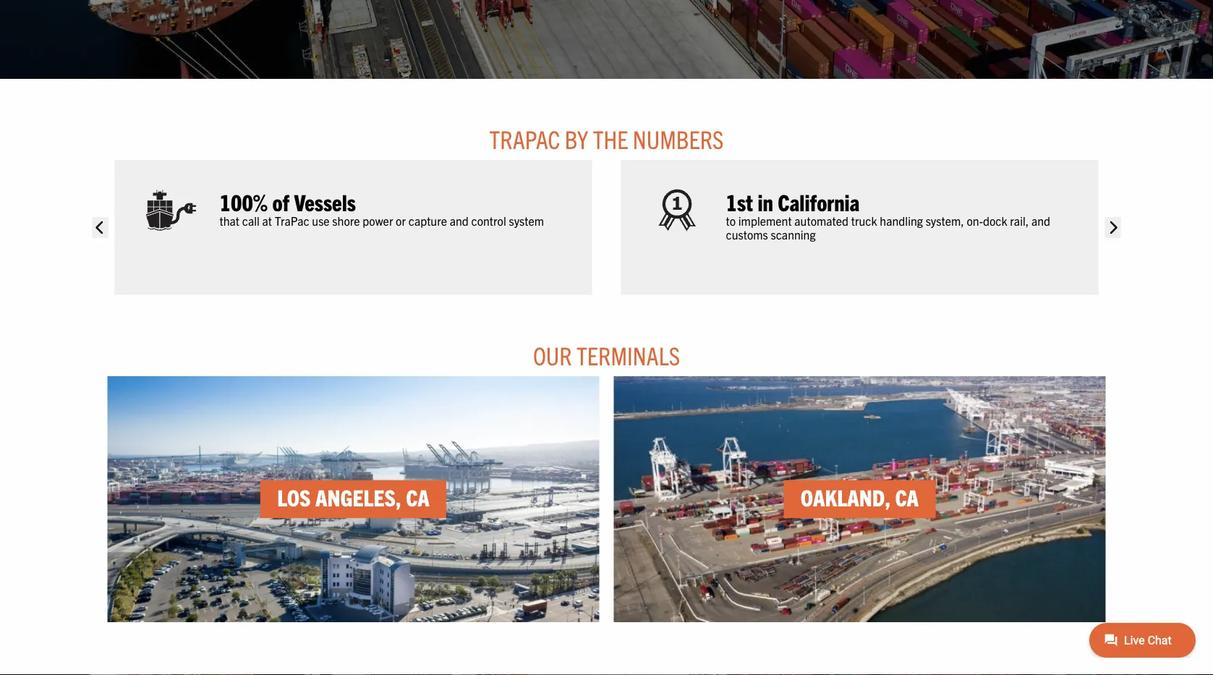 Task type: describe. For each thing, give the bounding box(es) containing it.
numbers
[[633, 123, 724, 154]]

system,
[[926, 213, 964, 228]]

rail,
[[1010, 213, 1029, 228]]

shore
[[332, 213, 360, 228]]

use
[[312, 213, 330, 228]]

of
[[272, 187, 290, 215]]

the
[[593, 123, 628, 154]]

power
[[363, 213, 393, 228]]

scanning
[[771, 227, 816, 242]]

implement
[[739, 213, 792, 228]]

call
[[242, 213, 260, 228]]

in
[[758, 187, 773, 215]]

1st in california to implement automated truck handling system, on-dock rail, and customs scanning
[[726, 187, 1051, 242]]

solid image
[[92, 217, 108, 238]]

automated
[[795, 213, 849, 228]]

100%
[[220, 187, 268, 215]]

or
[[396, 213, 406, 228]]

100% of vessels that call at trapac use shore power or capture and control system
[[220, 187, 544, 228]]

1st
[[726, 187, 753, 215]]

customs
[[726, 227, 768, 242]]

to
[[726, 213, 736, 228]]

and for 100% of vessels
[[450, 213, 469, 228]]



Task type: locate. For each thing, give the bounding box(es) containing it.
main content containing trapac by the numbers
[[86, 122, 1128, 675]]

and inside 1st in california to implement automated truck handling system, on-dock rail, and customs scanning
[[1032, 213, 1051, 228]]

1 horizontal spatial and
[[1032, 213, 1051, 228]]

2 and from the left
[[1032, 213, 1051, 228]]

and left control
[[450, 213, 469, 228]]

vessels
[[294, 187, 356, 215]]

dock
[[983, 213, 1008, 228]]

1 and from the left
[[450, 213, 469, 228]]

trapac
[[275, 213, 309, 228]]

by
[[565, 123, 589, 154]]

on-
[[967, 213, 983, 228]]

at
[[262, 213, 272, 228]]

system
[[509, 213, 544, 228]]

main content
[[86, 122, 1128, 675]]

trapac
[[489, 123, 560, 154]]

and inside 100% of vessels that call at trapac use shore power or capture and control system
[[450, 213, 469, 228]]

0 horizontal spatial and
[[450, 213, 469, 228]]

and for 1st in california
[[1032, 213, 1051, 228]]

truck
[[852, 213, 877, 228]]

and
[[450, 213, 469, 228], [1032, 213, 1051, 228]]

control
[[471, 213, 506, 228]]

terminals
[[577, 339, 680, 370]]

capture
[[409, 213, 447, 228]]

that
[[220, 213, 240, 228]]

our
[[533, 339, 572, 370]]

california
[[778, 187, 860, 215]]

and right rail,
[[1032, 213, 1051, 228]]

handling
[[880, 213, 923, 228]]

our terminals
[[533, 339, 680, 370]]

trapac by the numbers
[[489, 123, 724, 154]]



Task type: vqa. For each thing, say whether or not it's contained in the screenshot.
the bottommost "that"
no



